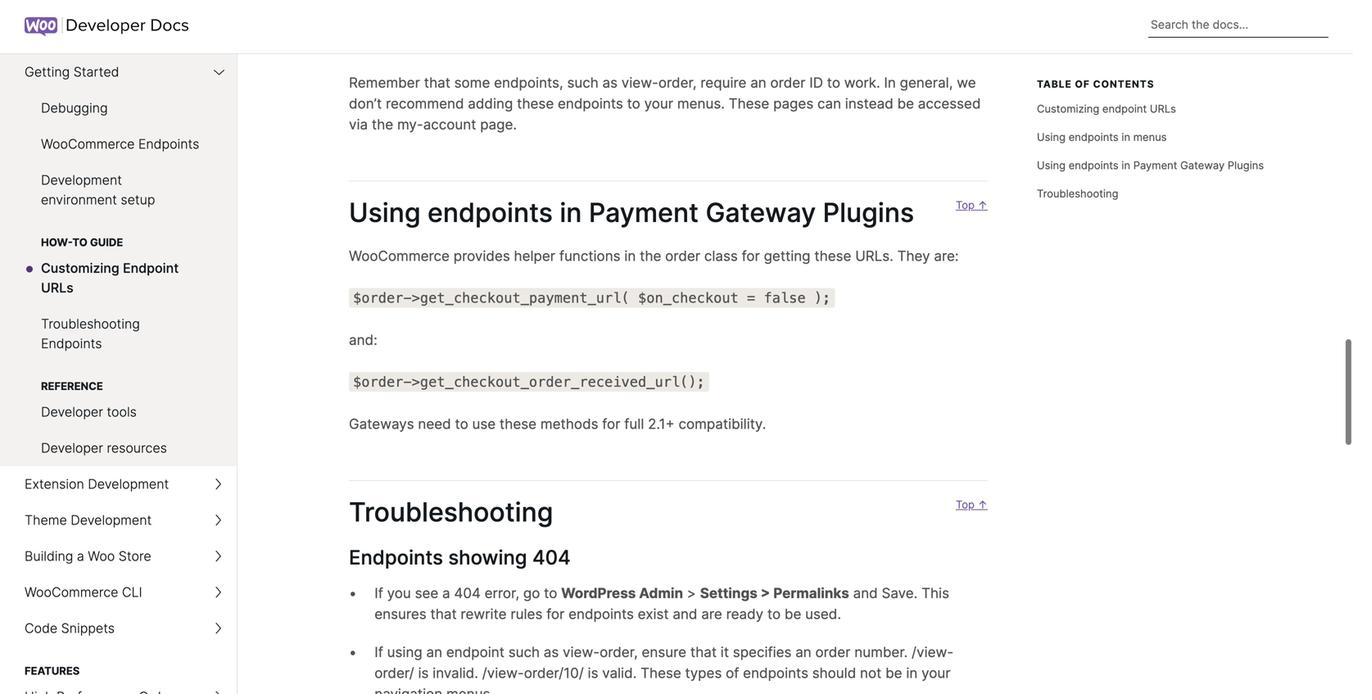 Task type: locate. For each thing, give the bounding box(es) containing it.
1 horizontal spatial a
[[443, 585, 450, 602]]

gateway
[[1181, 159, 1225, 171], [706, 197, 816, 228]]

2 vertical spatial troubleshooting
[[349, 496, 554, 528]]

customizing for customizing endpoint urls
[[1038, 102, 1100, 115]]

an right require
[[751, 74, 767, 91]]

debugging link
[[0, 90, 237, 126]]

that up types
[[691, 644, 717, 661]]

using endpoints in payment gateway plugins
[[1038, 159, 1265, 171], [349, 197, 915, 228]]

getting
[[764, 248, 811, 264]]

1 vertical spatial that
[[431, 606, 457, 623]]

gateway inside using endpoints in payment gateway plugins link
[[1181, 159, 1225, 171]]

using endpoints in payment gateway plugins link
[[1038, 151, 1275, 179], [321, 197, 915, 228]]

to
[[828, 74, 841, 91], [627, 95, 641, 112], [455, 416, 469, 432], [544, 585, 558, 602], [768, 606, 781, 623]]

a
[[77, 548, 84, 564], [443, 585, 450, 602]]

work.
[[845, 74, 881, 91]]

using endpoints in payment gateway plugins down menus
[[1038, 159, 1265, 171]]

↑ for using endpoints in payment gateway plugins
[[978, 199, 988, 211]]

urls inside "customizing endpoint urls"
[[41, 280, 74, 296]]

1 horizontal spatial of
[[1076, 78, 1091, 90]]

0 horizontal spatial view-
[[563, 644, 600, 661]]

0 horizontal spatial order
[[666, 248, 701, 264]]

these left urls.
[[815, 248, 852, 264]]

gateway down using endpoints in menus link
[[1181, 159, 1225, 171]]

the right the via on the left
[[372, 116, 394, 133]]

for right rules
[[547, 606, 565, 623]]

404 up rewrite
[[454, 585, 481, 602]]

0 vertical spatial of
[[1076, 78, 1091, 90]]

for
[[742, 248, 760, 264], [603, 416, 621, 432], [547, 606, 565, 623]]

2 vertical spatial order
[[816, 644, 851, 661]]

1 vertical spatial these
[[815, 248, 852, 264]]

endpoints down the wordpress
[[569, 606, 634, 623]]

2 horizontal spatial endpoints
[[349, 545, 443, 570]]

troubleshooting up the endpoints showing 404
[[349, 496, 554, 528]]

1 vertical spatial such
[[509, 644, 540, 661]]

see
[[415, 585, 439, 602]]

developer down 'developer tools' at the left bottom of the page
[[41, 440, 103, 456]]

endpoints up you
[[349, 545, 443, 570]]

endpoints
[[138, 136, 199, 152], [41, 336, 102, 352], [349, 545, 443, 570]]

0 vertical spatial urls
[[1151, 102, 1177, 115]]

in left menus
[[1122, 131, 1131, 143]]

0 vertical spatial customizing
[[1038, 102, 1100, 115]]

top ↑ link
[[947, 197, 988, 245], [947, 497, 988, 545]]

troubleshooting endpoints link
[[0, 306, 237, 362]]

admin
[[639, 585, 684, 602]]

such
[[568, 74, 599, 91], [509, 644, 540, 661]]

0 vertical spatial endpoints
[[138, 136, 199, 152]]

top ↑ for using endpoints in payment gateway plugins
[[956, 199, 988, 211]]

view- inside remember that some endpoints, such as view-order, require an order id to work. in general, we don't recommend adding these endpoints to your menus. these pages can instead be accessed via the my-account page.
[[622, 74, 659, 91]]

0 vertical spatial view-
[[622, 74, 659, 91]]

customizing inside "customizing endpoint urls"
[[41, 260, 119, 276]]

table of contents element
[[1038, 78, 1275, 208]]

these down require
[[729, 95, 770, 112]]

endpoint up invalid.
[[447, 644, 505, 661]]

be down permalinks
[[785, 606, 802, 623]]

false
[[764, 290, 806, 306]]

in down "using endpoints in menus" in the right top of the page
[[1122, 159, 1131, 171]]

customizing endpoint urls
[[41, 260, 179, 296]]

order up should
[[816, 644, 851, 661]]

payment up woocommerce provides helper functions in the order class for getting these urls. they are:
[[589, 197, 699, 228]]

0 vertical spatial these
[[517, 95, 554, 112]]

1 vertical spatial order
[[666, 248, 701, 264]]

order, inside remember that some endpoints, such as view-order, require an order id to work. in general, we don't recommend adding these endpoints to your menus. these pages can instead be accessed via the my-account page.
[[659, 74, 697, 91]]

order, inside if using an endpoint such as view-order, ensure that it specifies an order number. /view- order/ is invalid. /view-order/10/ is valid. these types of endpoints should not be in your navigation menus.
[[600, 644, 638, 661]]

if for if you see a 404 error, go to wordpress admin > settings > permalinks
[[375, 585, 383, 602]]

these inside if using an endpoint such as view-order, ensure that it specifies an order number. /view- order/ is invalid. /view-order/10/ is valid. these types of endpoints should not be in your navigation menus.
[[641, 665, 682, 682]]

developer tools link
[[0, 394, 237, 430]]

1 horizontal spatial your
[[922, 665, 951, 682]]

an
[[751, 74, 767, 91], [427, 644, 443, 661], [796, 644, 812, 661]]

0 horizontal spatial menus.
[[447, 686, 494, 694]]

1 top from the top
[[956, 199, 975, 211]]

1 top ↑ link from the top
[[947, 197, 988, 245]]

of down it
[[726, 665, 740, 682]]

as right endpoints,
[[603, 74, 618, 91]]

0 vertical spatial plugins
[[1228, 159, 1265, 171]]

1 vertical spatial troubleshooting
[[41, 316, 140, 332]]

such for endpoints,
[[568, 74, 599, 91]]

1 horizontal spatial gateway
[[1181, 159, 1225, 171]]

these down ensure
[[641, 665, 682, 682]]

the
[[372, 116, 394, 133], [640, 248, 662, 264]]

accessed
[[919, 95, 981, 112]]

a right see
[[443, 585, 450, 602]]

404 up go
[[533, 545, 571, 570]]

1 horizontal spatial as
[[603, 74, 618, 91]]

some
[[455, 74, 490, 91]]

top for using endpoints in payment gateway plugins
[[956, 199, 975, 211]]

search search field
[[1149, 12, 1329, 38]]

of right "table"
[[1076, 78, 1091, 90]]

troubleshooting for troubleshooting endpoints
[[41, 316, 140, 332]]

troubleshooting link up the endpoints showing 404
[[321, 496, 554, 528]]

is up navigation
[[418, 665, 429, 682]]

1 top ↑ from the top
[[956, 199, 988, 211]]

view- inside if using an endpoint such as view-order, ensure that it specifies an order number. /view- order/ is invalid. /view-order/10/ is valid. these types of endpoints should not be in your navigation menus.
[[563, 644, 600, 661]]

be
[[898, 95, 915, 112], [785, 606, 802, 623], [886, 665, 903, 682]]

an right the using
[[427, 644, 443, 661]]

endpoints up 'reference'
[[41, 336, 102, 352]]

/view- right invalid.
[[482, 665, 524, 682]]

and left are
[[673, 606, 698, 623]]

and left save.
[[854, 585, 878, 602]]

2 developer from the top
[[41, 440, 103, 456]]

1 vertical spatial of
[[726, 665, 740, 682]]

0 vertical spatial the
[[372, 116, 394, 133]]

1 vertical spatial /view-
[[482, 665, 524, 682]]

1 vertical spatial $order-
[[353, 374, 412, 390]]

is
[[418, 665, 429, 682], [588, 665, 599, 682]]

endpoints inside using endpoints in payment gateway plugins link
[[1069, 159, 1119, 171]]

0 vertical spatial ↑
[[978, 199, 988, 211]]

1 developer from the top
[[41, 404, 103, 420]]

menus. down require
[[678, 95, 725, 112]]

such right endpoints,
[[568, 74, 599, 91]]

0 horizontal spatial of
[[726, 665, 740, 682]]

menus.
[[678, 95, 725, 112], [447, 686, 494, 694]]

0 horizontal spatial endpoint
[[447, 644, 505, 661]]

troubleshooting for the right troubleshooting link
[[1038, 187, 1119, 200]]

specifies
[[733, 644, 792, 661]]

for inside and save. this ensures that rewrite rules for endpoints exist and are ready to be used.
[[547, 606, 565, 623]]

1 horizontal spatial for
[[603, 416, 621, 432]]

order, up valid.
[[600, 644, 638, 661]]

0 vertical spatial woocommerce
[[41, 136, 135, 152]]

and
[[854, 585, 878, 602], [673, 606, 698, 623]]

payment for top using endpoints in payment gateway plugins link
[[1134, 159, 1178, 171]]

order inside remember that some endpoints, such as view-order, require an order id to work. in general, we don't recommend adding these endpoints to your menus. these pages can instead be accessed via the my-account page.
[[771, 74, 806, 91]]

it
[[721, 644, 729, 661]]

an inside remember that some endpoints, such as view-order, require an order id to work. in general, we don't recommend adding these endpoints to your menus. these pages can instead be accessed via the my-account page.
[[751, 74, 767, 91]]

features link
[[0, 647, 237, 679]]

view- for endpoints
[[622, 74, 659, 91]]

endpoints inside if using an endpoint such as view-order, ensure that it specifies an order number. /view- order/ is invalid. /view-order/10/ is valid. these types of endpoints should not be in your navigation menus.
[[743, 665, 809, 682]]

endpoints down 'specifies'
[[743, 665, 809, 682]]

$order- up gateways at the left bottom of the page
[[353, 374, 412, 390]]

endpoint
[[1103, 102, 1148, 115], [447, 644, 505, 661]]

woocommerce
[[41, 136, 135, 152], [349, 248, 450, 264], [25, 584, 118, 600]]

0 horizontal spatial endpoints
[[41, 336, 102, 352]]

1 horizontal spatial customizing
[[1038, 102, 1100, 115]]

customizing for customizing endpoint urls
[[41, 260, 119, 276]]

debugging
[[41, 100, 108, 116]]

is left valid.
[[588, 665, 599, 682]]

0 horizontal spatial >
[[687, 585, 697, 602]]

2 ↑ from the top
[[978, 498, 988, 511]]

building a woo store
[[25, 548, 151, 564]]

2 $order- from the top
[[353, 374, 412, 390]]

troubleshooting down "using endpoints in menus" in the right top of the page
[[1038, 187, 1119, 200]]

these right use
[[500, 416, 537, 432]]

started
[[74, 64, 119, 80]]

endpoints for woocommerce endpoints
[[138, 136, 199, 152]]

as inside remember that some endpoints, such as view-order, require an order id to work. in general, we don't recommend adding these endpoints to your menus. these pages can instead be accessed via the my-account page.
[[603, 74, 618, 91]]

endpoints down debugging link
[[138, 136, 199, 152]]

1 vertical spatial endpoint
[[447, 644, 505, 661]]

0 horizontal spatial customizing
[[41, 260, 119, 276]]

troubleshooting down "customizing endpoint urls"
[[41, 316, 140, 332]]

woocommerce for woocommerce cli
[[25, 584, 118, 600]]

if left the using
[[375, 644, 383, 661]]

1 horizontal spatial endpoint
[[1103, 102, 1148, 115]]

0 horizontal spatial an
[[427, 644, 443, 661]]

setup
[[121, 192, 155, 208]]

0 vertical spatial top ↑ link
[[947, 197, 988, 245]]

1 if from the top
[[375, 585, 383, 602]]

adding
[[468, 95, 513, 112]]

order up pages
[[771, 74, 806, 91]]

be inside if using an endpoint such as view-order, ensure that it specifies an order number. /view- order/ is invalid. /view-order/10/ is valid. these types of endpoints should not be in your navigation menus.
[[886, 665, 903, 682]]

0 horizontal spatial order,
[[600, 644, 638, 661]]

0 vertical spatial /view-
[[912, 644, 954, 661]]

2 if from the top
[[375, 644, 383, 661]]

menus. down invalid.
[[447, 686, 494, 694]]

0 vertical spatial be
[[898, 95, 915, 112]]

1 vertical spatial gateway
[[706, 197, 816, 228]]

such up the order/10/
[[509, 644, 540, 661]]

the inside remember that some endpoints, such as view-order, require an order id to work. in general, we don't recommend adding these endpoints to your menus. these pages can instead be accessed via the my-account page.
[[372, 116, 394, 133]]

top
[[956, 199, 975, 211], [956, 498, 975, 511]]

that down see
[[431, 606, 457, 623]]

$order- up and:
[[353, 290, 412, 306]]

endpoints down customizing endpoint urls
[[1069, 131, 1119, 143]]

1 horizontal spatial the
[[640, 248, 662, 264]]

urls inside customizing endpoint urls link
[[1151, 102, 1177, 115]]

endpoint inside table of contents element
[[1103, 102, 1148, 115]]

plugins
[[1228, 159, 1265, 171], [823, 197, 915, 228]]

guide
[[90, 236, 123, 249]]

your inside remember that some endpoints, such as view-order, require an order id to work. in general, we don't recommend adding these endpoints to your menus. these pages can instead be accessed via the my-account page.
[[645, 95, 674, 112]]

1 vertical spatial as
[[544, 644, 559, 661]]

view-
[[622, 74, 659, 91], [563, 644, 600, 661]]

1 vertical spatial a
[[443, 585, 450, 602]]

> up ready
[[761, 585, 771, 602]]

need
[[418, 416, 451, 432]]

endpoints inside the woocommerce endpoints link
[[138, 136, 199, 152]]

1 vertical spatial payment
[[589, 197, 699, 228]]

in for using endpoints in menus link
[[1122, 131, 1131, 143]]

endpoints inside troubleshooting endpoints
[[41, 336, 102, 352]]

an right 'specifies'
[[796, 644, 812, 661]]

1 horizontal spatial 404
[[533, 545, 571, 570]]

0 vertical spatial for
[[742, 248, 760, 264]]

customizing down to
[[41, 260, 119, 276]]

endpoint down contents
[[1103, 102, 1148, 115]]

1 vertical spatial view-
[[563, 644, 600, 661]]

0 horizontal spatial urls
[[41, 280, 74, 296]]

payment for left using endpoints in payment gateway plugins link
[[589, 197, 699, 228]]

using endpoints in payment gateway plugins for top using endpoints in payment gateway plugins link
[[1038, 159, 1265, 171]]

0 vertical spatial payment
[[1134, 159, 1178, 171]]

customizing inside table of contents element
[[1038, 102, 1100, 115]]

such inside remember that some endpoints, such as view-order, require an order id to work. in general, we don't recommend adding these endpoints to your menus. these pages can instead be accessed via the my-account page.
[[568, 74, 599, 91]]

permalinks
[[774, 585, 850, 602]]

1 horizontal spatial troubleshooting
[[349, 496, 554, 528]]

>
[[687, 585, 697, 602], [761, 585, 771, 602]]

0 vertical spatial order,
[[659, 74, 697, 91]]

1 $order- from the top
[[353, 290, 412, 306]]

=
[[747, 290, 756, 306]]

using endpoints in payment gateway plugins link up functions on the left
[[321, 197, 915, 228]]

order, for these
[[600, 644, 638, 661]]

2 top ↑ from the top
[[956, 498, 988, 511]]

in up functions on the left
[[560, 197, 582, 228]]

using endpoints in payment gateway plugins inside using endpoints in payment gateway plugins link
[[1038, 159, 1265, 171]]

gateways
[[349, 416, 414, 432]]

invalid.
[[433, 665, 479, 682]]

development down "extension development" link
[[71, 512, 152, 528]]

0 vertical spatial $order-
[[353, 290, 412, 306]]

payment
[[1134, 159, 1178, 171], [589, 197, 699, 228]]

2.1+
[[648, 416, 675, 432]]

0 vertical spatial menus.
[[678, 95, 725, 112]]

1 vertical spatial developer
[[41, 440, 103, 456]]

1 vertical spatial and
[[673, 606, 698, 623]]

1 vertical spatial your
[[922, 665, 951, 682]]

0 vertical spatial if
[[375, 585, 383, 602]]

provides
[[454, 248, 510, 264]]

0 horizontal spatial a
[[77, 548, 84, 564]]

2 vertical spatial for
[[547, 606, 565, 623]]

for right class
[[742, 248, 760, 264]]

gateway up getting
[[706, 197, 816, 228]]

urls down the how-
[[41, 280, 74, 296]]

0 vertical spatial your
[[645, 95, 674, 112]]

that
[[424, 74, 451, 91], [431, 606, 457, 623], [691, 644, 717, 661]]

if inside if using an endpoint such as view-order, ensure that it specifies an order number. /view- order/ is invalid. /view-order/10/ is valid. these types of endpoints should not be in your navigation menus.
[[375, 644, 383, 661]]

0 horizontal spatial for
[[547, 606, 565, 623]]

troubleshooting inside table of contents element
[[1038, 187, 1119, 200]]

endpoints down endpoints,
[[558, 95, 624, 112]]

endpoints down "using endpoints in menus" in the right top of the page
[[1069, 159, 1119, 171]]

1 vertical spatial top ↑ link
[[947, 497, 988, 545]]

2 top ↑ link from the top
[[947, 497, 988, 545]]

code snippets
[[25, 620, 115, 636]]

development up environment
[[41, 172, 122, 188]]

payment down using endpoints in menus link
[[1134, 159, 1178, 171]]

as inside if using an endpoint such as view-order, ensure that it specifies an order number. /view- order/ is invalid. /view-order/10/ is valid. these types of endpoints should not be in your navigation menus.
[[544, 644, 559, 661]]

urls for customizing endpoint urls
[[1151, 102, 1177, 115]]

development down resources
[[88, 476, 169, 492]]

1 horizontal spatial plugins
[[1228, 159, 1265, 171]]

troubleshooting link down using endpoints in menus link
[[1038, 179, 1275, 208]]

building
[[25, 548, 73, 564]]

None search field
[[1149, 12, 1329, 38]]

payment inside table of contents element
[[1134, 159, 1178, 171]]

these inside remember that some endpoints, such as view-order, require an order id to work. in general, we don't recommend adding these endpoints to your menus. these pages can instead be accessed via the my-account page.
[[517, 95, 554, 112]]

1 horizontal spatial urls
[[1151, 102, 1177, 115]]

in right functions on the left
[[625, 248, 636, 264]]

resources
[[107, 440, 167, 456]]

using for left using endpoints in payment gateway plugins link
[[349, 197, 421, 228]]

that inside and save. this ensures that rewrite rules for endpoints exist and are ready to be used.
[[431, 606, 457, 623]]

0 vertical spatial such
[[568, 74, 599, 91]]

0 horizontal spatial 404
[[454, 585, 481, 602]]

$order-
[[353, 290, 412, 306], [353, 374, 412, 390]]

0 vertical spatial developer
[[41, 404, 103, 420]]

1 ↑ from the top
[[978, 199, 988, 211]]

1 horizontal spatial is
[[588, 665, 599, 682]]

0 vertical spatial top
[[956, 199, 975, 211]]

table
[[1038, 78, 1073, 90]]

endpoints for troubleshooting endpoints
[[41, 336, 102, 352]]

0 horizontal spatial gateway
[[706, 197, 816, 228]]

to inside and save. this ensures that rewrite rules for endpoints exist and are ready to be used.
[[768, 606, 781, 623]]

top ↑ link up this
[[947, 497, 988, 545]]

customizing
[[1038, 102, 1100, 115], [41, 260, 119, 276]]

1 horizontal spatial using endpoints in payment gateway plugins link
[[1038, 151, 1275, 179]]

urls for customizing endpoint urls
[[41, 280, 74, 296]]

0 horizontal spatial troubleshooting
[[41, 316, 140, 332]]

recommend
[[386, 95, 464, 112]]

for left full
[[603, 416, 621, 432]]

be right not
[[886, 665, 903, 682]]

0 vertical spatial development
[[41, 172, 122, 188]]

1 vertical spatial menus.
[[447, 686, 494, 694]]

2 top from the top
[[956, 498, 975, 511]]

contents
[[1094, 78, 1155, 90]]

order
[[771, 74, 806, 91], [666, 248, 701, 264], [816, 644, 851, 661]]

wordpress
[[562, 585, 636, 602]]

2 vertical spatial woocommerce
[[25, 584, 118, 600]]

if
[[375, 585, 383, 602], [375, 644, 383, 661]]

be inside remember that some endpoints, such as view-order, require an order id to work. in general, we don't recommend adding these endpoints to your menus. these pages can instead be accessed via the my-account page.
[[898, 95, 915, 112]]

in down number.
[[907, 665, 918, 682]]

0 vertical spatial order
[[771, 74, 806, 91]]

woocommerce for woocommerce provides helper functions in the order class for getting these urls. they are:
[[349, 248, 450, 264]]

1 vertical spatial using endpoints in payment gateway plugins
[[349, 197, 915, 228]]

these down endpoints,
[[517, 95, 554, 112]]

use
[[472, 416, 496, 432]]

order, left require
[[659, 74, 697, 91]]

1 horizontal spatial >
[[761, 585, 771, 602]]

using inside using endpoints in menus link
[[1038, 131, 1066, 143]]

using inside using endpoints in payment gateway plugins link
[[1038, 159, 1066, 171]]

gateway for top using endpoints in payment gateway plugins link
[[1181, 159, 1225, 171]]

plugins inside table of contents element
[[1228, 159, 1265, 171]]

2 vertical spatial development
[[71, 512, 152, 528]]

that up recommend on the top left
[[424, 74, 451, 91]]

customizing down "table"
[[1038, 102, 1100, 115]]

0 vertical spatial using endpoints in payment gateway plugins link
[[1038, 151, 1275, 179]]

using for using endpoints in menus link
[[1038, 131, 1066, 143]]

2 vertical spatial that
[[691, 644, 717, 661]]

1 horizontal spatial these
[[729, 95, 770, 112]]

/view- right number.
[[912, 644, 954, 661]]

gateway for left using endpoints in payment gateway plugins link
[[706, 197, 816, 228]]

be down general,
[[898, 95, 915, 112]]

developer down 'reference'
[[41, 404, 103, 420]]

1 horizontal spatial and
[[854, 585, 878, 602]]

using endpoints in payment gateway plugins for left using endpoints in payment gateway plugins link
[[349, 197, 915, 228]]

endpoints showing 404
[[349, 545, 571, 570]]

getting started link
[[0, 54, 237, 90]]

top ↑ link up are: at the right of the page
[[947, 197, 988, 245]]

0 vertical spatial that
[[424, 74, 451, 91]]

> right admin
[[687, 585, 697, 602]]

in
[[885, 74, 896, 91]]

urls up using endpoints in menus link
[[1151, 102, 1177, 115]]

2 horizontal spatial for
[[742, 248, 760, 264]]

a left woo
[[77, 548, 84, 564]]

1 vertical spatial endpoints
[[41, 336, 102, 352]]

1 vertical spatial plugins
[[823, 197, 915, 228]]

1 horizontal spatial an
[[751, 74, 767, 91]]

such inside if using an endpoint such as view-order, ensure that it specifies an order number. /view- order/ is invalid. /view-order/10/ is valid. these types of endpoints should not be in your navigation menus.
[[509, 644, 540, 661]]

order left class
[[666, 248, 701, 264]]

1 vertical spatial ↑
[[978, 498, 988, 511]]

$order- for >get_checkout_order_received_url();
[[353, 374, 412, 390]]

0 horizontal spatial such
[[509, 644, 540, 661]]

if left you
[[375, 585, 383, 602]]

as up the order/10/
[[544, 644, 559, 661]]

types
[[686, 665, 722, 682]]

using endpoints in payment gateway plugins link down menus
[[1038, 151, 1275, 179]]

the up $on_checkout
[[640, 248, 662, 264]]

1 horizontal spatial order
[[771, 74, 806, 91]]

using endpoints in payment gateway plugins up woocommerce provides helper functions in the order class for getting these urls. they are:
[[349, 197, 915, 228]]



Task type: describe. For each thing, give the bounding box(es) containing it.
account
[[423, 116, 477, 133]]

$order->get_checkout_payment_url( $on_checkout = false );
[[353, 290, 831, 306]]

development for extension
[[88, 476, 169, 492]]

1 horizontal spatial /view-
[[912, 644, 954, 661]]

using
[[387, 644, 423, 661]]

woocommerce cli
[[25, 584, 142, 600]]

view- for is
[[563, 644, 600, 661]]

order/10/
[[524, 665, 584, 682]]

my-
[[397, 116, 423, 133]]

0 horizontal spatial and
[[673, 606, 698, 623]]

if you see a 404 error, go to wordpress admin > settings > permalinks
[[375, 585, 850, 602]]

endpoints inside and save. this ensures that rewrite rules for endpoints exist and are ready to be used.
[[569, 606, 634, 623]]

how-
[[41, 236, 72, 249]]

top ↑ for troubleshooting
[[956, 498, 988, 511]]

code snippets link
[[0, 611, 237, 647]]

developer tools
[[41, 404, 137, 420]]

reference link
[[0, 362, 237, 394]]

settings
[[701, 585, 758, 602]]

such for endpoint
[[509, 644, 540, 661]]

1 is from the left
[[418, 665, 429, 682]]

are
[[702, 606, 723, 623]]

↑ for troubleshooting
[[978, 498, 988, 511]]

of inside if using an endpoint such as view-order, ensure that it specifies an order number. /view- order/ is invalid. /view-order/10/ is valid. these types of endpoints should not be in your navigation menus.
[[726, 665, 740, 682]]

developer for developer tools
[[41, 404, 103, 420]]

helper
[[514, 248, 556, 264]]

features
[[25, 665, 80, 677]]

development environment setup link
[[0, 162, 237, 218]]

if for if using an endpoint such as view-order, ensure that it specifies an order number. /view- order/ is invalid. /view-order/10/ is valid. these types of endpoints should not be in your navigation menus.
[[375, 644, 383, 661]]

2 > from the left
[[761, 585, 771, 602]]

save.
[[882, 585, 918, 602]]

rules
[[511, 606, 543, 623]]

>get_checkout_order_received_url();
[[412, 374, 706, 390]]

0 vertical spatial 404
[[533, 545, 571, 570]]

woocommerce for woocommerce endpoints
[[41, 136, 135, 152]]

0 vertical spatial and
[[854, 585, 878, 602]]

developer for developer resources
[[41, 440, 103, 456]]

class
[[705, 248, 738, 264]]

that inside remember that some endpoints, such as view-order, require an order id to work. in general, we don't recommend adding these endpoints to your menus. these pages can instead be accessed via the my-account page.
[[424, 74, 451, 91]]

plugins for top using endpoints in payment gateway plugins link
[[1228, 159, 1265, 171]]

using for top using endpoints in payment gateway plugins link
[[1038, 159, 1066, 171]]

you
[[387, 585, 411, 602]]

extension development
[[25, 476, 169, 492]]

endpoints inside remember that some endpoints, such as view-order, require an order id to work. in general, we don't recommend adding these endpoints to your menus. these pages can instead be accessed via the my-account page.
[[558, 95, 624, 112]]

in inside if using an endpoint such as view-order, ensure that it specifies an order number. /view- order/ is invalid. /view-order/10/ is valid. these types of endpoints should not be in your navigation menus.
[[907, 665, 918, 682]]

require
[[701, 74, 747, 91]]

extension
[[25, 476, 84, 492]]

how-to guide link
[[0, 218, 237, 250]]

store
[[119, 548, 151, 564]]

development for theme
[[71, 512, 152, 528]]

building a woo store link
[[0, 538, 237, 575]]

endpoints inside using endpoints in menus link
[[1069, 131, 1119, 143]]

cli
[[122, 584, 142, 600]]

customizing endpoint urls link
[[1038, 94, 1275, 123]]

reference
[[41, 380, 103, 393]]

menus
[[1134, 131, 1167, 143]]

order/
[[375, 665, 414, 682]]

0 horizontal spatial troubleshooting link
[[321, 496, 554, 528]]

theme development
[[25, 512, 152, 528]]

be inside and save. this ensures that rewrite rules for endpoints exist and are ready to be used.
[[785, 606, 802, 623]]

ready
[[727, 606, 764, 623]]

0 horizontal spatial using endpoints in payment gateway plugins link
[[321, 197, 915, 228]]

in for top using endpoints in payment gateway plugins link
[[1122, 159, 1131, 171]]

via
[[349, 116, 368, 133]]

methods
[[541, 416, 599, 432]]

endpoints,
[[494, 74, 564, 91]]

navigation
[[375, 686, 443, 694]]

2 vertical spatial these
[[500, 416, 537, 432]]

2 is from the left
[[588, 665, 599, 682]]

development environment setup
[[41, 172, 155, 208]]

getting
[[25, 64, 70, 80]]

don't
[[349, 95, 382, 112]]

development inside 'development environment setup'
[[41, 172, 122, 188]]

table of contents
[[1038, 78, 1155, 90]]

remember that some endpoints, such as view-order, require an order id to work. in general, we don't recommend adding these endpoints to your menus. these pages can instead be accessed via the my-account page.
[[349, 74, 981, 133]]

should
[[813, 665, 857, 682]]

menus. inside remember that some endpoints, such as view-order, require an order id to work. in general, we don't recommend adding these endpoints to your menus. these pages can instead be accessed via the my-account page.
[[678, 95, 725, 112]]

be for work.
[[898, 95, 915, 112]]

using endpoints in menus link
[[1038, 123, 1275, 151]]

order, for your
[[659, 74, 697, 91]]

developer resources
[[41, 440, 167, 456]]

);
[[815, 290, 831, 306]]

top ↑ link for using endpoints in payment gateway plugins
[[947, 197, 988, 245]]

rewrite
[[461, 606, 507, 623]]

endpoint inside if using an endpoint such as view-order, ensure that it specifies an order number. /view- order/ is invalid. /view-order/10/ is valid. these types of endpoints should not be in your navigation menus.
[[447, 644, 505, 661]]

$order->get_checkout_order_received_url();
[[353, 374, 706, 390]]

1 vertical spatial for
[[603, 416, 621, 432]]

getting started
[[25, 64, 119, 80]]

ensures
[[375, 606, 427, 623]]

2 horizontal spatial an
[[796, 644, 812, 661]]

your inside if using an endpoint such as view-order, ensure that it specifies an order number. /view- order/ is invalid. /view-order/10/ is valid. these types of endpoints should not be in your navigation menus.
[[922, 665, 951, 682]]

they
[[898, 248, 931, 264]]

order inside if using an endpoint such as view-order, ensure that it specifies an order number. /view- order/ is invalid. /view-order/10/ is valid. these types of endpoints should not be in your navigation menus.
[[816, 644, 851, 661]]

2 vertical spatial endpoints
[[349, 545, 443, 570]]

theme
[[25, 512, 67, 528]]

1 horizontal spatial troubleshooting link
[[1038, 179, 1275, 208]]

these inside remember that some endpoints, such as view-order, require an order id to work. in general, we don't recommend adding these endpoints to your menus. these pages can instead be accessed via the my-account page.
[[729, 95, 770, 112]]

gateways need to use these methods for full 2.1+ compatibility.
[[349, 416, 767, 432]]

troubleshooting for left troubleshooting link
[[349, 496, 554, 528]]

how-to guide
[[41, 236, 123, 249]]

plugins for left using endpoints in payment gateway plugins link
[[823, 197, 915, 228]]

id
[[810, 74, 824, 91]]

troubleshooting endpoints
[[41, 316, 140, 352]]

endpoint
[[123, 260, 179, 276]]

top for troubleshooting
[[956, 498, 975, 511]]

are:
[[935, 248, 959, 264]]

error,
[[485, 585, 520, 602]]

woocommerce endpoints
[[41, 136, 199, 152]]

as for endpoints
[[603, 74, 618, 91]]

used.
[[806, 606, 842, 623]]

instead
[[846, 95, 894, 112]]

woocommerce cli link
[[0, 575, 237, 611]]

customizing endpoint urls link
[[0, 250, 237, 306]]

can
[[818, 95, 842, 112]]

menus. inside if using an endpoint such as view-order, ensure that it specifies an order number. /view- order/ is invalid. /view-order/10/ is valid. these types of endpoints should not be in your navigation menus.
[[447, 686, 494, 694]]

number.
[[855, 644, 908, 661]]

1 > from the left
[[687, 585, 697, 602]]

in for left using endpoints in payment gateway plugins link
[[560, 197, 582, 228]]

exist
[[638, 606, 669, 623]]

top ↑ link for troubleshooting
[[947, 497, 988, 545]]

extension development link
[[0, 466, 237, 502]]

to
[[72, 236, 88, 249]]

that inside if using an endpoint such as view-order, ensure that it specifies an order number. /view- order/ is invalid. /view-order/10/ is valid. these types of endpoints should not be in your navigation menus.
[[691, 644, 717, 661]]

customizing endpoint urls
[[1038, 102, 1177, 115]]

page.
[[480, 116, 517, 133]]

go
[[524, 585, 540, 602]]

remember
[[349, 74, 420, 91]]

as for is
[[544, 644, 559, 661]]

be for order
[[886, 665, 903, 682]]

this
[[922, 585, 950, 602]]

$order- for >get_checkout_payment_url(
[[353, 290, 412, 306]]

valid.
[[603, 665, 637, 682]]

endpoints up provides
[[428, 197, 553, 228]]

0 horizontal spatial /view-
[[482, 665, 524, 682]]

not
[[861, 665, 882, 682]]



Task type: vqa. For each thing, say whether or not it's contained in the screenshot.
ADDING WOOCOMMERCE ADMIN TO YOUR ENVIRONMENT LINK
no



